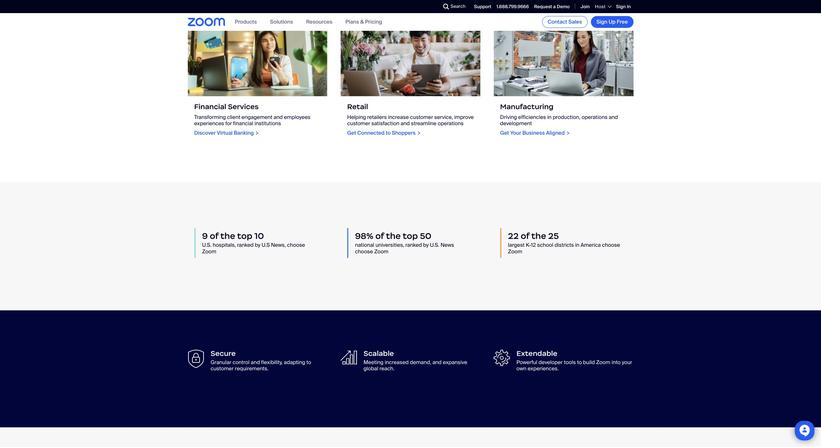Task type: vqa. For each thing, say whether or not it's contained in the screenshot.
the Support Link
yes



Task type: describe. For each thing, give the bounding box(es) containing it.
and inside scalable meeting increased demand, and expansive global reach.
[[433, 359, 442, 366]]

experiences.
[[528, 365, 559, 372]]

zoom for 22
[[508, 248, 523, 255]]

plans & pricing link
[[346, 18, 382, 25]]

financial services transforming client engagement and employees experiences for financial institutions discover virtual banking
[[194, 102, 311, 137]]

engagement
[[242, 114, 273, 121]]

zoom inside the extendable powerful developer tools to build zoom into your own experiences.
[[596, 359, 611, 366]]

women on phone at office desk image
[[188, 18, 328, 97]]

25
[[549, 231, 559, 241]]

host button
[[595, 4, 611, 9]]

sign in
[[617, 4, 631, 9]]

engineer in lab image
[[494, 18, 634, 97]]

virtual
[[217, 130, 233, 137]]

discover
[[194, 130, 216, 137]]

services
[[228, 102, 259, 111]]

top for 10
[[237, 231, 253, 241]]

the for 22
[[532, 231, 547, 241]]

u.s. inside 9 of the top 10 u.s. hospitals, ranked by u.s news, choose zoom
[[202, 242, 212, 249]]

customer for retail
[[347, 120, 370, 127]]

search image
[[443, 4, 449, 10]]

demand,
[[410, 359, 431, 366]]

news
[[441, 242, 454, 249]]

flexibility,
[[261, 359, 283, 366]]

ranked for 50
[[406, 242, 422, 249]]

of for 98%
[[376, 231, 384, 241]]

your
[[511, 130, 522, 137]]

free
[[617, 18, 628, 25]]

by for 50
[[423, 242, 429, 249]]

22
[[508, 231, 519, 241]]

secure granular control and flexibility, adapting to customer requirements.
[[211, 349, 311, 372]]

control
[[233, 359, 250, 366]]

development
[[500, 120, 532, 127]]

98%
[[355, 231, 374, 241]]

efficiencies
[[519, 114, 546, 121]]

banking
[[234, 130, 254, 137]]

experiences
[[194, 120, 224, 127]]

operations inside retail helping retailers increase customer service, improve customer satisfaction and streamline operations get connected to shoppers
[[438, 120, 464, 127]]

and inside financial services transforming client engagement and employees experiences for financial institutions discover virtual banking
[[274, 114, 283, 121]]

k-
[[526, 242, 531, 249]]

top for 50
[[403, 231, 418, 241]]

in inside 22 of the 25 largest k-12 school districts in america choose zoom
[[575, 242, 580, 249]]

9 of the top 10 u.s. hospitals, ranked by u.s news, choose zoom
[[202, 231, 305, 255]]

manufacturing driving efficiencies in production, operations and development get your business aligned
[[500, 102, 618, 137]]

u.s. inside 98% of the top 50 national universities, ranked by u.s. news choose zoom
[[430, 242, 440, 249]]

connected
[[357, 130, 385, 137]]

to inside retail helping retailers increase customer service, improve customer satisfaction and streamline operations get connected to shoppers
[[386, 130, 391, 137]]

zoom logo image
[[188, 18, 225, 26]]

sign for sign in
[[617, 4, 626, 9]]

scalable
[[364, 349, 394, 358]]

join
[[581, 4, 590, 9]]

granular
[[211, 359, 232, 366]]

powerful
[[517, 359, 538, 366]]

plans & pricing
[[346, 18, 382, 25]]

extendable
[[517, 349, 558, 358]]

sales
[[569, 18, 582, 25]]

for
[[225, 120, 232, 127]]

search
[[451, 3, 466, 9]]

transforming
[[194, 114, 226, 121]]

resources button
[[306, 18, 333, 25]]

increase
[[388, 114, 409, 121]]

adapting
[[284, 359, 305, 366]]

products
[[235, 18, 257, 25]]

helping
[[347, 114, 366, 121]]

demo
[[557, 4, 570, 9]]

scalable meeting increased demand, and expansive global reach.
[[364, 349, 468, 372]]

satisfaction
[[372, 120, 400, 127]]

host
[[595, 4, 606, 9]]

50
[[420, 231, 432, 241]]

tools
[[564, 359, 576, 366]]

and inside secure granular control and flexibility, adapting to customer requirements.
[[251, 359, 260, 366]]

1.888.799.9666
[[497, 4, 529, 9]]

institutions
[[255, 120, 281, 127]]

expansive
[[443, 359, 468, 366]]

america
[[581, 242, 601, 249]]

requirements.
[[235, 365, 269, 372]]

into
[[612, 359, 621, 366]]

secure
[[211, 349, 236, 358]]

and inside manufacturing driving efficiencies in production, operations and development get your business aligned
[[609, 114, 618, 121]]

gear image
[[494, 350, 510, 366]]

join link
[[581, 4, 590, 9]]

by for 10
[[255, 242, 261, 249]]

solutions
[[270, 18, 293, 25]]



Task type: locate. For each thing, give the bounding box(es) containing it.
driving
[[500, 114, 517, 121]]

ranked down 50 on the right of page
[[406, 242, 422, 249]]

1 the from the left
[[221, 231, 235, 241]]

2 horizontal spatial customer
[[410, 114, 433, 121]]

operations right production,
[[582, 114, 608, 121]]

sign
[[617, 4, 626, 9], [597, 18, 608, 25]]

sign up free
[[597, 18, 628, 25]]

None search field
[[419, 1, 445, 12]]

1 vertical spatial sign
[[597, 18, 608, 25]]

u.s.
[[202, 242, 212, 249], [430, 242, 440, 249]]

search image
[[443, 4, 449, 10]]

1 horizontal spatial u.s.
[[430, 242, 440, 249]]

request
[[534, 4, 552, 9]]

choose
[[287, 242, 305, 249], [602, 242, 620, 249], [355, 248, 373, 255]]

support link
[[474, 4, 492, 9]]

choose for 22 of the 25
[[602, 242, 620, 249]]

support
[[474, 4, 492, 9]]

shoppers
[[392, 130, 416, 137]]

1 top from the left
[[237, 231, 253, 241]]

zoom for 98%
[[374, 248, 389, 255]]

solutions button
[[270, 18, 293, 25]]

increased
[[385, 359, 409, 366]]

financial
[[233, 120, 253, 127]]

0 vertical spatial in
[[548, 114, 552, 121]]

2 horizontal spatial of
[[521, 231, 530, 241]]

to left build on the bottom of page
[[577, 359, 582, 366]]

the inside 98% of the top 50 national universities, ranked by u.s. news choose zoom
[[386, 231, 401, 241]]

operations right streamline
[[438, 120, 464, 127]]

your
[[622, 359, 633, 366]]

school
[[537, 242, 554, 249]]

1 horizontal spatial of
[[376, 231, 384, 241]]

global
[[364, 365, 379, 372]]

0 horizontal spatial u.s.
[[202, 242, 212, 249]]

by
[[255, 242, 261, 249], [423, 242, 429, 249]]

2 ranked from the left
[[406, 242, 422, 249]]

in
[[627, 4, 631, 9]]

developer
[[539, 359, 563, 366]]

plans
[[346, 18, 359, 25]]

production,
[[553, 114, 581, 121]]

2 horizontal spatial choose
[[602, 242, 620, 249]]

0 horizontal spatial to
[[307, 359, 311, 366]]

of inside 22 of the 25 largest k-12 school districts in america choose zoom
[[521, 231, 530, 241]]

by inside 98% of the top 50 national universities, ranked by u.s. news choose zoom
[[423, 242, 429, 249]]

operations
[[582, 114, 608, 121], [438, 120, 464, 127]]

choose right news,
[[287, 242, 305, 249]]

financial
[[194, 102, 226, 111]]

1 horizontal spatial ranked
[[406, 242, 422, 249]]

business
[[523, 130, 545, 137]]

improve
[[454, 114, 474, 121]]

u.s. left news
[[430, 242, 440, 249]]

1 horizontal spatial operations
[[582, 114, 608, 121]]

choose inside 98% of the top 50 national universities, ranked by u.s. news choose zoom
[[355, 248, 373, 255]]

top
[[237, 231, 253, 241], [403, 231, 418, 241]]

1 vertical spatial in
[[575, 242, 580, 249]]

contact
[[548, 18, 568, 25]]

1 ranked from the left
[[237, 242, 254, 249]]

1 of from the left
[[210, 231, 219, 241]]

22 of the 25 largest k-12 school districts in america choose zoom
[[508, 231, 620, 255]]

get inside manufacturing driving efficiencies in production, operations and development get your business aligned
[[500, 130, 509, 137]]

of inside 98% of the top 50 national universities, ranked by u.s. news choose zoom
[[376, 231, 384, 241]]

of up k- at the bottom of the page
[[521, 231, 530, 241]]

1 horizontal spatial by
[[423, 242, 429, 249]]

0 horizontal spatial get
[[347, 130, 356, 137]]

of
[[210, 231, 219, 241], [376, 231, 384, 241], [521, 231, 530, 241]]

ranked inside 98% of the top 50 national universities, ranked by u.s. news choose zoom
[[406, 242, 422, 249]]

0 vertical spatial sign
[[617, 4, 626, 9]]

0 horizontal spatial of
[[210, 231, 219, 241]]

sign in link
[[617, 4, 631, 9]]

choose down 98%
[[355, 248, 373, 255]]

to inside the extendable powerful developer tools to build zoom into your own experiences.
[[577, 359, 582, 366]]

0 horizontal spatial top
[[237, 231, 253, 241]]

request a demo link
[[534, 4, 570, 9]]

largest
[[508, 242, 525, 249]]

zoom inside 98% of the top 50 national universities, ranked by u.s. news choose zoom
[[374, 248, 389, 255]]

0 horizontal spatial choose
[[287, 242, 305, 249]]

products button
[[235, 18, 257, 25]]

1 horizontal spatial the
[[386, 231, 401, 241]]

by left u.s
[[255, 242, 261, 249]]

the up the universities,
[[386, 231, 401, 241]]

aligned
[[546, 130, 565, 137]]

national
[[355, 242, 375, 249]]

top inside 98% of the top 50 national universities, ranked by u.s. news choose zoom
[[403, 231, 418, 241]]

1 horizontal spatial get
[[500, 130, 509, 137]]

0 horizontal spatial by
[[255, 242, 261, 249]]

get inside retail helping retailers increase customer service, improve customer satisfaction and streamline operations get connected to shoppers
[[347, 130, 356, 137]]

choose inside 22 of the 25 largest k-12 school districts in america choose zoom
[[602, 242, 620, 249]]

customer up connected
[[347, 120, 370, 127]]

the up hospitals,
[[221, 231, 235, 241]]

0 horizontal spatial in
[[548, 114, 552, 121]]

retail
[[347, 102, 368, 111]]

request a demo
[[534, 4, 570, 9]]

pricing
[[365, 18, 382, 25]]

of up the universities,
[[376, 231, 384, 241]]

news,
[[271, 242, 286, 249]]

get left the your at the top right of the page
[[500, 130, 509, 137]]

in right districts at the right bottom of page
[[575, 242, 580, 249]]

flower shop employee on tablet image
[[341, 18, 481, 97]]

choose for 98% of the top 50
[[355, 248, 373, 255]]

of for 22
[[521, 231, 530, 241]]

0 horizontal spatial the
[[221, 231, 235, 241]]

meeting
[[364, 359, 384, 366]]

the inside 9 of the top 10 u.s. hospitals, ranked by u.s news, choose zoom
[[221, 231, 235, 241]]

ranked inside 9 of the top 10 u.s. hospitals, ranked by u.s news, choose zoom
[[237, 242, 254, 249]]

up
[[609, 18, 616, 25]]

streamline
[[411, 120, 437, 127]]

0 horizontal spatial customer
[[211, 365, 234, 372]]

by down 50 on the right of page
[[423, 242, 429, 249]]

choose for 9 of the top 10
[[287, 242, 305, 249]]

customer for secure
[[211, 365, 234, 372]]

3 of from the left
[[521, 231, 530, 241]]

customer inside secure granular control and flexibility, adapting to customer requirements.
[[211, 365, 234, 372]]

1 by from the left
[[255, 242, 261, 249]]

sign left "in"
[[617, 4, 626, 9]]

zoom inside 22 of the 25 largest k-12 school districts in america choose zoom
[[508, 248, 523, 255]]

contact sales link
[[542, 16, 588, 28]]

get
[[347, 130, 356, 137], [500, 130, 509, 137]]

of right 9
[[210, 231, 219, 241]]

sign left the up
[[597, 18, 608, 25]]

choose right america
[[602, 242, 620, 249]]

get down helping at top
[[347, 130, 356, 137]]

to right adapting at the bottom of page
[[307, 359, 311, 366]]

top inside 9 of the top 10 u.s. hospitals, ranked by u.s news, choose zoom
[[237, 231, 253, 241]]

2 u.s. from the left
[[430, 242, 440, 249]]

1 horizontal spatial sign
[[617, 4, 626, 9]]

2 get from the left
[[500, 130, 509, 137]]

choose inside 9 of the top 10 u.s. hospitals, ranked by u.s news, choose zoom
[[287, 242, 305, 249]]

1 horizontal spatial choose
[[355, 248, 373, 255]]

build
[[583, 359, 595, 366]]

zoom inside 9 of the top 10 u.s. hospitals, ranked by u.s news, choose zoom
[[202, 248, 216, 255]]

zoom for 9
[[202, 248, 216, 255]]

10
[[255, 231, 264, 241]]

in
[[548, 114, 552, 121], [575, 242, 580, 249]]

sign for sign up free
[[597, 18, 608, 25]]

of inside 9 of the top 10 u.s. hospitals, ranked by u.s news, choose zoom
[[210, 231, 219, 241]]

retailers
[[367, 114, 387, 121]]

the for 9
[[221, 231, 235, 241]]

retail helping retailers increase customer service, improve customer satisfaction and streamline operations get connected to shoppers
[[347, 102, 474, 137]]

2 the from the left
[[386, 231, 401, 241]]

zoom
[[202, 248, 216, 255], [374, 248, 389, 255], [508, 248, 523, 255], [596, 359, 611, 366]]

service,
[[435, 114, 453, 121]]

of for 9
[[210, 231, 219, 241]]

universities,
[[376, 242, 404, 249]]

districts
[[555, 242, 574, 249]]

2 top from the left
[[403, 231, 418, 241]]

and inside retail helping retailers increase customer service, improve customer satisfaction and streamline operations get connected to shoppers
[[401, 120, 410, 127]]

the for 98%
[[386, 231, 401, 241]]

top left 50 on the right of page
[[403, 231, 418, 241]]

the inside 22 of the 25 largest k-12 school districts in america choose zoom
[[532, 231, 547, 241]]

ranked for 10
[[237, 242, 254, 249]]

1 u.s. from the left
[[202, 242, 212, 249]]

in up aligned at the top right of the page
[[548, 114, 552, 121]]

and
[[274, 114, 283, 121], [609, 114, 618, 121], [401, 120, 410, 127], [251, 359, 260, 366], [433, 359, 442, 366]]

a
[[553, 4, 556, 9]]

customer down the secure
[[211, 365, 234, 372]]

the
[[221, 231, 235, 241], [386, 231, 401, 241], [532, 231, 547, 241]]

manufacturing
[[500, 102, 554, 111]]

reach.
[[380, 365, 395, 372]]

to down satisfaction on the left
[[386, 130, 391, 137]]

1 horizontal spatial top
[[403, 231, 418, 241]]

1 get from the left
[[347, 130, 356, 137]]

the up 12
[[532, 231, 547, 241]]

shield with lock image
[[188, 350, 204, 368]]

operations inside manufacturing driving efficiencies in production, operations and development get your business aligned
[[582, 114, 608, 121]]

to inside secure granular control and flexibility, adapting to customer requirements.
[[307, 359, 311, 366]]

1 horizontal spatial to
[[386, 130, 391, 137]]

u.s. down 9
[[202, 242, 212, 249]]

2 by from the left
[[423, 242, 429, 249]]

98% of the top 50 national universities, ranked by u.s. news choose zoom
[[355, 231, 454, 255]]

1 horizontal spatial customer
[[347, 120, 370, 127]]

2 of from the left
[[376, 231, 384, 241]]

&
[[360, 18, 364, 25]]

own
[[517, 365, 527, 372]]

top left 10
[[237, 231, 253, 241]]

0 horizontal spatial sign
[[597, 18, 608, 25]]

3 the from the left
[[532, 231, 547, 241]]

1 horizontal spatial in
[[575, 242, 580, 249]]

customer left service,
[[410, 114, 433, 121]]

customer
[[410, 114, 433, 121], [347, 120, 370, 127], [211, 365, 234, 372]]

2 horizontal spatial the
[[532, 231, 547, 241]]

resources
[[306, 18, 333, 25]]

ranked left u.s
[[237, 242, 254, 249]]

0 horizontal spatial operations
[[438, 120, 464, 127]]

0 horizontal spatial ranked
[[237, 242, 254, 249]]

hospitals,
[[213, 242, 236, 249]]

9
[[202, 231, 208, 241]]

graph with arrow going upwards image
[[341, 350, 357, 366]]

in inside manufacturing driving efficiencies in production, operations and development get your business aligned
[[548, 114, 552, 121]]

2 horizontal spatial to
[[577, 359, 582, 366]]

u.s
[[262, 242, 270, 249]]

by inside 9 of the top 10 u.s. hospitals, ranked by u.s news, choose zoom
[[255, 242, 261, 249]]



